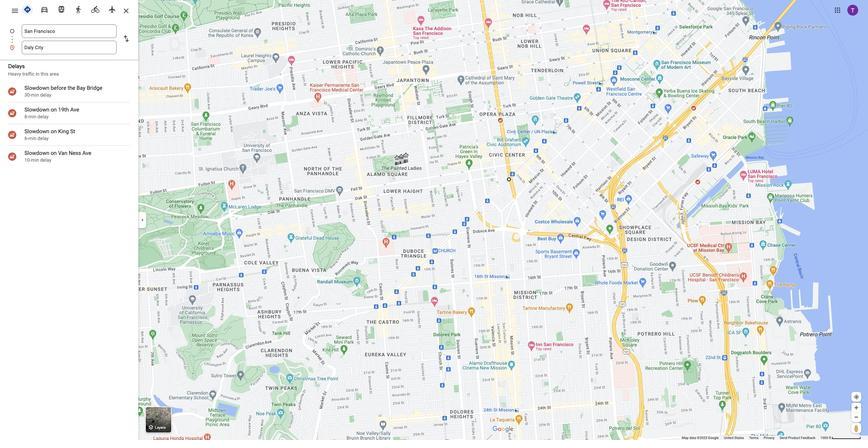 Task type: locate. For each thing, give the bounding box(es) containing it.
min down slowdown on king st 6-min delay
[[31, 157, 39, 163]]

footer
[[682, 436, 821, 441]]

delays
[[8, 63, 25, 70]]

delay inside slowdown on king st 6-min delay
[[38, 136, 49, 141]]

on down slowdown on king st 6-min delay
[[51, 150, 57, 156]]

king st
[[58, 128, 75, 135]]

min inside slowdown on 19th ave 8-min delay
[[28, 114, 36, 119]]

none radio left flights radio
[[88, 3, 102, 15]]

2 none field from the top
[[24, 41, 114, 54]]

None radio
[[37, 3, 52, 15], [54, 3, 69, 15], [88, 3, 102, 15], [105, 3, 119, 15]]

0 horizontal spatial none radio
[[20, 3, 35, 15]]

None field
[[24, 24, 114, 38], [24, 41, 114, 54]]

min down in
[[31, 92, 39, 98]]

united states
[[724, 436, 745, 440]]

2 slowdown from the top
[[24, 107, 49, 113]]

on inside slowdown on 19th ave 8-min delay
[[51, 107, 57, 113]]

slowdown before the bay bridge 30-min delay
[[24, 85, 102, 98]]

list item
[[0, 24, 138, 46], [0, 41, 138, 54]]

in
[[36, 71, 39, 77]]

Destination Daly City field
[[24, 43, 114, 52]]

show street view coverage image
[[852, 424, 862, 434]]

show your location image
[[854, 394, 860, 400]]

none radio right driving radio
[[54, 3, 69, 15]]

slowdown on king st 6-min delay
[[24, 128, 75, 141]]

2 none radio from the left
[[71, 3, 86, 15]]

0 vertical spatial on
[[51, 107, 57, 113]]

delay for king st
[[38, 136, 49, 141]]

before
[[51, 85, 66, 91]]

slowdown for slowdown on 19th ave
[[24, 107, 49, 113]]

cycling image
[[91, 5, 99, 14]]

delay inside slowdown on van ness ave 10-min delay
[[40, 157, 51, 163]]

none radio best travel modes
[[20, 3, 35, 15]]

zoom out image
[[855, 415, 860, 420]]

None radio
[[20, 3, 35, 15], [71, 3, 86, 15]]

1 none field from the top
[[24, 24, 114, 38]]

delay right 10-
[[40, 157, 51, 163]]

none field up destination daly city field
[[24, 24, 114, 38]]

min for slowdown on king st
[[28, 136, 36, 141]]

slowdown inside slowdown on king st 6-min delay
[[24, 128, 49, 135]]

1 vertical spatial on
[[51, 128, 57, 135]]

1 vertical spatial none field
[[24, 41, 114, 54]]

30-
[[24, 92, 31, 98]]

send product feedback button
[[780, 436, 816, 441]]

none radio left transit radio
[[37, 3, 52, 15]]

send
[[780, 436, 788, 440]]

min inside slowdown before the bay bridge 30-min delay
[[31, 92, 39, 98]]

on for van ness ave
[[51, 150, 57, 156]]

walking image
[[74, 5, 82, 14]]

1 list item from the top
[[0, 24, 138, 46]]

on for 19th ave
[[51, 107, 57, 113]]

slowdown
[[24, 85, 49, 91], [24, 107, 49, 113], [24, 128, 49, 135], [24, 150, 49, 156]]

none radio left close directions image
[[105, 3, 119, 15]]

close directions image
[[122, 7, 130, 15]]

1 on from the top
[[51, 107, 57, 113]]

delay
[[40, 92, 51, 98], [38, 114, 49, 119], [38, 136, 49, 141], [40, 157, 51, 163]]

none radio driving
[[37, 3, 52, 15]]

2 none radio from the left
[[54, 3, 69, 15]]

slowdown inside slowdown on 19th ave 8-min delay
[[24, 107, 49, 113]]

list item down transit image
[[0, 24, 138, 46]]

privacy button
[[764, 436, 775, 441]]

terms button
[[750, 436, 759, 441]]

2 on from the top
[[51, 128, 57, 135]]

list item down starting point san francisco field
[[0, 41, 138, 54]]

layers
[[155, 426, 166, 430]]

delay right 8-
[[38, 114, 49, 119]]

slowdown on 19th ave 8-min delay
[[24, 107, 79, 119]]

min for slowdown on 19th ave
[[28, 114, 36, 119]]

slowdown up 10-
[[24, 150, 49, 156]]

1 none radio from the left
[[20, 3, 35, 15]]

delay inside slowdown on 19th ave 8-min delay
[[38, 114, 49, 119]]

slowdown inside slowdown before the bay bridge 30-min delay
[[24, 85, 49, 91]]

slowdown on van ness ave 10-min delay
[[24, 150, 91, 163]]

none radio flights
[[105, 3, 119, 15]]

slowdown up "30-"
[[24, 85, 49, 91]]

min up 10-
[[28, 136, 36, 141]]

1 horizontal spatial none radio
[[71, 3, 86, 15]]

delay down before
[[40, 92, 51, 98]]

none radio cycling
[[88, 3, 102, 15]]

slowdown inside slowdown on van ness ave 10-min delay
[[24, 150, 49, 156]]

none field down starting point san francisco field
[[24, 41, 114, 54]]

4 none radio from the left
[[105, 3, 119, 15]]

none radio left cycling radio
[[71, 3, 86, 15]]

slowdown up 6-
[[24, 128, 49, 135]]

none field for first list item from the bottom of the google maps element
[[24, 41, 114, 54]]

none radio left driving radio
[[20, 3, 35, 15]]

none field for 1st list item from the top
[[24, 24, 114, 38]]

1000 ft button
[[821, 436, 862, 440]]

zoom in image
[[855, 406, 860, 411]]

1 slowdown from the top
[[24, 85, 49, 91]]

on left the 19th ave
[[51, 107, 57, 113]]

2 vertical spatial on
[[51, 150, 57, 156]]

min down "30-"
[[28, 114, 36, 119]]

on inside slowdown on king st 6-min delay
[[51, 128, 57, 135]]

3 none radio from the left
[[88, 3, 102, 15]]

on
[[51, 107, 57, 113], [51, 128, 57, 135], [51, 150, 57, 156]]

none radio transit
[[54, 3, 69, 15]]

1 none radio from the left
[[37, 3, 52, 15]]

footer containing map data ©2023 google
[[682, 436, 821, 441]]

min inside slowdown on van ness ave 10-min delay
[[31, 157, 39, 163]]

3 slowdown from the top
[[24, 128, 49, 135]]

on left king st
[[51, 128, 57, 135]]

on inside slowdown on van ness ave 10-min delay
[[51, 150, 57, 156]]

min
[[31, 92, 39, 98], [28, 114, 36, 119], [28, 136, 36, 141], [31, 157, 39, 163]]

slowdown up 8-
[[24, 107, 49, 113]]

delays heavy traffic in this area
[[8, 63, 59, 77]]

list
[[0, 24, 138, 54]]

3 on from the top
[[51, 150, 57, 156]]

delay right 6-
[[38, 136, 49, 141]]

van ness ave
[[58, 150, 91, 156]]

footer inside google maps element
[[682, 436, 821, 441]]

min inside slowdown on king st 6-min delay
[[28, 136, 36, 141]]

send product feedback
[[780, 436, 816, 440]]

transit image
[[57, 5, 65, 14]]

slowdown for slowdown before the bay bridge
[[24, 85, 49, 91]]

0 vertical spatial none field
[[24, 24, 114, 38]]

4 slowdown from the top
[[24, 150, 49, 156]]



Task type: vqa. For each thing, say whether or not it's contained in the screenshot.
the before
yes



Task type: describe. For each thing, give the bounding box(es) containing it.
none radio walking
[[71, 3, 86, 15]]

data
[[690, 436, 697, 440]]

flights image
[[108, 5, 116, 14]]

product
[[789, 436, 801, 440]]

united
[[724, 436, 734, 440]]

on for king st
[[51, 128, 57, 135]]

terms
[[750, 436, 759, 440]]

delay inside slowdown before the bay bridge 30-min delay
[[40, 92, 51, 98]]

bay bridge
[[77, 85, 102, 91]]

map
[[682, 436, 689, 440]]

1000 ft
[[821, 436, 832, 440]]

8-
[[24, 114, 28, 119]]

google
[[709, 436, 719, 440]]

none field destination daly city
[[24, 41, 114, 54]]

delay for van ness ave
[[40, 157, 51, 163]]

min for slowdown on van ness ave
[[31, 157, 39, 163]]

this
[[41, 71, 48, 77]]

slowdown for slowdown on van ness ave
[[24, 150, 49, 156]]

collapse side panel image
[[139, 217, 146, 224]]

the
[[68, 85, 75, 91]]

map data ©2023 google
[[682, 436, 719, 440]]

united states button
[[724, 436, 745, 441]]

google maps element
[[0, 0, 869, 441]]

reverse starting point and destination image
[[122, 35, 130, 43]]

Starting point San Francisco field
[[24, 27, 114, 35]]

slowdown for slowdown on king st
[[24, 128, 49, 135]]

19th ave
[[58, 107, 79, 113]]

feedback
[[802, 436, 816, 440]]

ft
[[830, 436, 832, 440]]

google account: tyler black  
(blacklashes1000@gmail.com) image
[[848, 5, 859, 15]]

10-
[[24, 157, 31, 163]]

best travel modes image
[[23, 5, 32, 14]]

area
[[50, 71, 59, 77]]

heavy
[[8, 71, 21, 77]]

1000
[[821, 436, 829, 440]]

none field starting point san francisco
[[24, 24, 114, 38]]

©2023
[[698, 436, 708, 440]]

delay for 19th ave
[[38, 114, 49, 119]]

driving image
[[40, 5, 49, 14]]

traffic
[[22, 71, 35, 77]]

states
[[735, 436, 745, 440]]

list inside google maps element
[[0, 24, 138, 54]]

privacy
[[764, 436, 775, 440]]

6-
[[24, 136, 28, 141]]

2 list item from the top
[[0, 41, 138, 54]]

directions main content
[[0, 0, 138, 441]]



